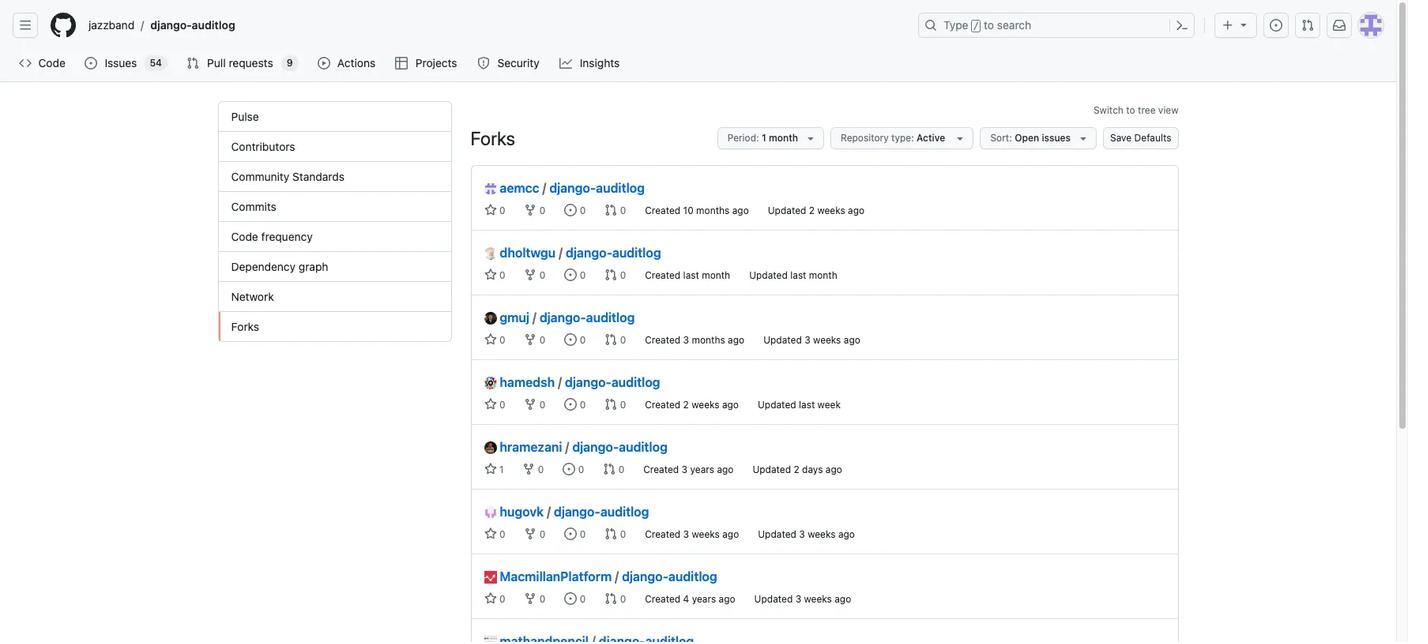 Task type: vqa. For each thing, say whether or not it's contained in the screenshot.
Star this repository image to the middle
no



Task type: locate. For each thing, give the bounding box(es) containing it.
created up the created 3 years ago at the bottom
[[645, 399, 680, 411]]

star image down @hugovk image
[[484, 528, 497, 540]]

@hramezani image
[[484, 442, 497, 454]]

gmuj link
[[484, 308, 529, 327]]

django- for hramezani
[[572, 440, 619, 454]]

2 vertical spatial updated 3 weeks ago
[[754, 593, 851, 605]]

commits link
[[218, 192, 451, 222]]

repo forked image down macmillanplatform link
[[524, 593, 537, 605]]

switch to tree view
[[1094, 104, 1178, 116]]

frequency
[[261, 230, 313, 243]]

star image for hramezani
[[484, 463, 497, 476]]

repo forked image for hugovk
[[524, 528, 537, 540]]

triangle down image for 1 month
[[804, 132, 817, 145]]

@gmuj image
[[484, 312, 497, 325]]

month down updated 2 weeks ago
[[809, 269, 837, 281]]

2 repo forked image from the top
[[524, 398, 537, 411]]

issue opened image
[[85, 57, 97, 70], [564, 269, 577, 281], [564, 398, 577, 411], [563, 463, 576, 476], [564, 593, 577, 605]]

code
[[38, 56, 65, 70], [231, 230, 258, 243]]

updated for dholtwgu
[[749, 269, 788, 281]]

1 down @hramezani image
[[497, 464, 504, 476]]

hramezani link
[[484, 438, 562, 457]]

weeks
[[817, 205, 845, 216], [813, 334, 841, 346], [692, 399, 719, 411], [692, 529, 720, 540], [808, 529, 836, 540], [804, 593, 832, 605]]

2 vertical spatial 2
[[794, 464, 799, 476]]

jazzband link
[[82, 13, 141, 38]]

created for macmillanplatform
[[645, 593, 680, 605]]

table image
[[395, 57, 408, 70]]

@hamedsh image
[[484, 377, 497, 390]]

weeks for gmuj
[[813, 334, 841, 346]]

0 link
[[484, 204, 505, 216], [524, 204, 545, 216], [564, 204, 586, 216], [605, 204, 626, 216], [484, 269, 505, 281], [524, 269, 545, 281], [564, 269, 586, 281], [605, 269, 626, 281], [484, 333, 505, 346], [524, 333, 545, 346], [564, 333, 586, 346], [605, 333, 626, 346], [484, 398, 505, 411], [524, 398, 545, 411], [564, 398, 586, 411], [605, 398, 626, 411], [523, 463, 544, 476], [563, 463, 584, 476], [603, 463, 624, 476], [484, 528, 505, 540], [524, 528, 545, 540], [564, 528, 586, 540], [605, 528, 626, 540], [484, 593, 505, 605], [524, 593, 545, 605], [564, 593, 586, 605], [605, 593, 626, 605]]

code inside insights element
[[231, 230, 258, 243]]

0 vertical spatial to
[[984, 18, 994, 32]]

forks up @aemcc 'image'
[[471, 127, 515, 149]]

star image for dholtwgu
[[484, 269, 497, 281]]

updated last month
[[749, 269, 837, 281]]

0 vertical spatial repo forked image
[[524, 204, 537, 216]]

/ right "hamedsh"
[[558, 375, 562, 390]]

created down the created 3 years ago at the bottom
[[645, 529, 680, 540]]

created for dholtwgu
[[645, 269, 680, 281]]

last for hamedsh
[[799, 399, 815, 411]]

1 triangle down image from the left
[[804, 132, 817, 145]]

django- for dholtwgu
[[566, 246, 612, 260]]

star image for aemcc
[[484, 204, 497, 216]]

updated 3 weeks ago
[[763, 334, 860, 346], [758, 529, 855, 540], [754, 593, 851, 605]]

1 vertical spatial 2
[[683, 399, 689, 411]]

list containing jazzband
[[82, 13, 909, 38]]

list
[[82, 13, 909, 38]]

repository
[[841, 132, 889, 144]]

1 vertical spatial code
[[231, 230, 258, 243]]

3
[[683, 334, 689, 346], [804, 334, 810, 346], [682, 464, 688, 476], [683, 529, 689, 540], [799, 529, 805, 540], [795, 593, 801, 605]]

git pull request image
[[605, 204, 617, 216], [605, 269, 617, 281], [603, 463, 616, 476], [605, 528, 617, 540], [605, 593, 617, 605]]

switch
[[1094, 104, 1124, 116]]

code down commits
[[231, 230, 258, 243]]

triangle down image
[[804, 132, 817, 145], [1077, 132, 1090, 145]]

issue opened image for dholtwgu
[[564, 269, 577, 281]]

star image for gmuj
[[484, 333, 497, 346]]

/ right dholtwgu
[[559, 246, 563, 260]]

1 vertical spatial repo forked image
[[524, 333, 537, 346]]

1 repo forked image from the top
[[524, 269, 537, 281]]

1 vertical spatial months
[[692, 334, 725, 346]]

0 vertical spatial 2
[[809, 205, 815, 216]]

auditlog for hamedsh
[[611, 375, 660, 390]]

@aemcc image
[[484, 183, 497, 195]]

django- right dholtwgu
[[566, 246, 612, 260]]

0 vertical spatial years
[[690, 464, 714, 476]]

month for updated last month
[[809, 269, 837, 281]]

triangle down image right plus image
[[1237, 18, 1250, 31]]

0 vertical spatial triangle down image
[[1237, 18, 1250, 31]]

1 vertical spatial forks
[[231, 320, 259, 333]]

code right code icon
[[38, 56, 65, 70]]

/ right type
[[973, 21, 979, 32]]

issue opened image
[[1270, 19, 1282, 32], [564, 204, 577, 216], [564, 333, 577, 346], [564, 528, 577, 540]]

dependency graph
[[231, 260, 328, 273]]

@dholtwgu image
[[484, 247, 497, 260]]

/ right jazzband
[[141, 19, 144, 32]]

1 horizontal spatial 2
[[794, 464, 799, 476]]

/ right 'macmillanplatform'
[[615, 570, 619, 584]]

django- right aemcc
[[549, 181, 596, 195]]

0 vertical spatial code
[[38, 56, 65, 70]]

updated for hugovk
[[758, 529, 796, 540]]

triangle down image
[[1237, 18, 1250, 31], [954, 132, 967, 145]]

5 star image from the top
[[484, 593, 497, 605]]

star image
[[484, 204, 497, 216], [484, 269, 497, 281], [484, 333, 497, 346], [484, 398, 497, 411], [484, 593, 497, 605]]

star image down @hramezani image
[[484, 463, 497, 476]]

years up created 3 weeks ago
[[690, 464, 714, 476]]

pulse link
[[218, 102, 451, 132]]

django- up created 4 years ago
[[622, 570, 668, 584]]

created left 4
[[645, 593, 680, 605]]

3 repo forked image from the top
[[524, 528, 537, 540]]

django- for hugovk
[[554, 505, 600, 519]]

months right the 10 on the left top of page
[[696, 205, 730, 216]]

star image for hugovk
[[484, 528, 497, 540]]

to left tree
[[1126, 104, 1135, 116]]

2 star image from the top
[[484, 269, 497, 281]]

django- for macmillanplatform
[[622, 570, 668, 584]]

0 vertical spatial updated 3 weeks ago
[[763, 334, 860, 346]]

pull
[[207, 56, 226, 70]]

2 horizontal spatial month
[[809, 269, 837, 281]]

dholtwgu
[[500, 246, 556, 260]]

insights element
[[218, 101, 452, 342]]

graph
[[299, 260, 328, 273]]

star image down @aemcc 'image'
[[484, 204, 497, 216]]

star image down @macmillanplatform image
[[484, 593, 497, 605]]

/ for hramezani
[[565, 440, 569, 454]]

code for code frequency
[[231, 230, 258, 243]]

0 horizontal spatial forks
[[231, 320, 259, 333]]

month down created 10 months ago
[[702, 269, 730, 281]]

django- right hugovk
[[554, 505, 600, 519]]

django-auditlog link for dholtwgu
[[566, 246, 661, 260]]

shield image
[[477, 57, 490, 70]]

1 star image from the top
[[484, 204, 497, 216]]

repo forked image for gmuj
[[524, 333, 537, 346]]

0 horizontal spatial code
[[38, 56, 65, 70]]

repo forked image for hamedsh
[[524, 398, 537, 411]]

0 vertical spatial star image
[[484, 463, 497, 476]]

git pull request image
[[1301, 19, 1314, 32], [186, 57, 199, 70], [605, 333, 617, 346], [605, 398, 617, 411]]

created 10 months ago
[[645, 205, 749, 216]]

auditlog
[[192, 18, 235, 32], [596, 181, 645, 195], [612, 246, 661, 260], [586, 311, 635, 325], [611, 375, 660, 390], [619, 440, 668, 454], [600, 505, 649, 519], [668, 570, 717, 584]]

/ django-auditlog
[[542, 181, 645, 195], [559, 246, 661, 260], [533, 311, 635, 325], [558, 375, 660, 390], [565, 440, 668, 454], [547, 505, 649, 519], [615, 570, 717, 584]]

issue opened image for macmillanplatform
[[564, 593, 577, 605]]

hramezani
[[500, 440, 562, 454]]

1 vertical spatial star image
[[484, 528, 497, 540]]

years right 4
[[692, 593, 716, 605]]

2 up the created 3 years ago at the bottom
[[683, 399, 689, 411]]

django-auditlog link for aemcc
[[549, 181, 645, 195]]

4
[[683, 593, 689, 605]]

updated for macmillanplatform
[[754, 593, 793, 605]]

period:
[[728, 132, 759, 144]]

django- right "hamedsh"
[[565, 375, 611, 390]]

plus image
[[1222, 19, 1234, 32]]

last
[[683, 269, 699, 281], [790, 269, 806, 281], [799, 399, 815, 411]]

forks
[[471, 127, 515, 149], [231, 320, 259, 333]]

1 horizontal spatial forks
[[471, 127, 515, 149]]

2 horizontal spatial 2
[[809, 205, 815, 216]]

/ django-auditlog for hamedsh
[[558, 375, 660, 390]]

code link
[[13, 51, 72, 75]]

2 up updated last month at the top
[[809, 205, 815, 216]]

defaults
[[1134, 132, 1171, 144]]

years
[[690, 464, 714, 476], [692, 593, 716, 605]]

0 vertical spatial forks
[[471, 127, 515, 149]]

pull requests
[[207, 56, 273, 70]]

created for hramezani
[[643, 464, 679, 476]]

projects link
[[389, 51, 465, 75]]

play image
[[317, 57, 330, 70]]

/ for aemcc
[[542, 181, 546, 195]]

save defaults button
[[1103, 127, 1178, 149]]

django- right hramezani
[[572, 440, 619, 454]]

years for hramezani
[[690, 464, 714, 476]]

months up created 2 weeks ago
[[692, 334, 725, 346]]

updated
[[768, 205, 806, 216], [749, 269, 788, 281], [763, 334, 802, 346], [758, 399, 796, 411], [753, 464, 791, 476], [758, 529, 796, 540], [754, 593, 793, 605]]

django-auditlog link
[[144, 13, 242, 38], [549, 181, 645, 195], [566, 246, 661, 260], [539, 311, 635, 325], [565, 375, 660, 390], [572, 440, 668, 454], [554, 505, 649, 519], [622, 570, 717, 584]]

star image down '@hamedsh' icon
[[484, 398, 497, 411]]

created left the 10 on the left top of page
[[645, 205, 680, 216]]

1 star image from the top
[[484, 463, 497, 476]]

aemcc
[[500, 181, 539, 195]]

repo forked image down dholtwgu
[[524, 269, 537, 281]]

django-auditlog link for hramezani
[[572, 440, 668, 454]]

django-auditlog link for gmuj
[[539, 311, 635, 325]]

2
[[809, 205, 815, 216], [683, 399, 689, 411], [794, 464, 799, 476]]

/ for hamedsh
[[558, 375, 562, 390]]

updated 2 days ago
[[753, 464, 842, 476]]

star image for macmillanplatform
[[484, 593, 497, 605]]

1 horizontal spatial to
[[1126, 104, 1135, 116]]

projects
[[415, 56, 457, 70]]

repo forked image
[[524, 204, 537, 216], [524, 333, 537, 346], [523, 463, 535, 476]]

network link
[[218, 282, 451, 312]]

repository type: active
[[841, 132, 948, 144]]

sort: open issues
[[990, 132, 1071, 144]]

/ django-auditlog for dholtwgu
[[559, 246, 661, 260]]

month
[[769, 132, 798, 144], [702, 269, 730, 281], [809, 269, 837, 281]]

1 vertical spatial 1
[[497, 464, 504, 476]]

1 horizontal spatial code
[[231, 230, 258, 243]]

created last month
[[645, 269, 730, 281]]

2 vertical spatial repo forked image
[[523, 463, 535, 476]]

54
[[150, 57, 162, 69]]

repo forked image down aemcc
[[524, 204, 537, 216]]

django- right gmuj
[[539, 311, 586, 325]]

0 horizontal spatial to
[[984, 18, 994, 32]]

month right period:
[[769, 132, 798, 144]]

repo forked image for aemcc
[[524, 204, 537, 216]]

insights link
[[553, 51, 627, 75]]

/
[[141, 19, 144, 32], [973, 21, 979, 32], [542, 181, 546, 195], [559, 246, 563, 260], [533, 311, 536, 325], [558, 375, 562, 390], [565, 440, 569, 454], [547, 505, 551, 519], [615, 570, 619, 584]]

created down created 2 weeks ago
[[643, 464, 679, 476]]

/ right hugovk
[[547, 505, 551, 519]]

triangle down image right active
[[954, 132, 967, 145]]

0 horizontal spatial triangle down image
[[954, 132, 967, 145]]

weeks for macmillanplatform
[[804, 593, 832, 605]]

updated for aemcc
[[768, 205, 806, 216]]

1 right period:
[[762, 132, 766, 144]]

updated 2 weeks ago
[[768, 205, 865, 216]]

jazzband
[[88, 18, 134, 32]]

created down created last month
[[645, 334, 680, 346]]

star image down @gmuj image at left
[[484, 333, 497, 346]]

repo forked image for hramezani
[[523, 463, 535, 476]]

@macmillanplatform image
[[484, 571, 497, 584]]

to
[[984, 18, 994, 32], [1126, 104, 1135, 116]]

updated 3 weeks ago for macmillanplatform
[[754, 593, 851, 605]]

last left week
[[799, 399, 815, 411]]

auditlog for gmuj
[[586, 311, 635, 325]]

4 star image from the top
[[484, 398, 497, 411]]

0 vertical spatial 1
[[762, 132, 766, 144]]

auditlog for macmillanplatform
[[668, 570, 717, 584]]

last down updated 2 weeks ago
[[790, 269, 806, 281]]

star image down @dholtwgu image
[[484, 269, 497, 281]]

1 vertical spatial years
[[692, 593, 716, 605]]

2 star image from the top
[[484, 528, 497, 540]]

1
[[762, 132, 766, 144], [497, 464, 504, 476]]

repo forked image down hramezani
[[523, 463, 535, 476]]

2 for hramezani
[[794, 464, 799, 476]]

security link
[[471, 51, 547, 75]]

created up the created 3 months ago
[[645, 269, 680, 281]]

days
[[802, 464, 823, 476]]

django- up 54
[[150, 18, 192, 32]]

1 horizontal spatial month
[[769, 132, 798, 144]]

2 left days
[[794, 464, 799, 476]]

repo forked image down hugovk
[[524, 528, 537, 540]]

0 horizontal spatial 1
[[497, 464, 504, 476]]

0
[[497, 205, 505, 216], [537, 205, 545, 216], [577, 205, 586, 216], [617, 205, 626, 216], [497, 269, 505, 281], [537, 269, 545, 281], [577, 269, 586, 281], [617, 269, 626, 281], [497, 334, 505, 346], [537, 334, 545, 346], [577, 334, 586, 346], [617, 334, 626, 346], [497, 399, 505, 411], [537, 399, 545, 411], [577, 399, 586, 411], [617, 399, 626, 411], [535, 464, 544, 476], [576, 464, 584, 476], [616, 464, 624, 476], [497, 529, 505, 540], [537, 529, 545, 540], [577, 529, 586, 540], [617, 529, 626, 540], [497, 593, 505, 605], [537, 593, 545, 605], [577, 593, 586, 605], [617, 593, 626, 605]]

auditlog for dholtwgu
[[612, 246, 661, 260]]

triangle down image right period: 1 month
[[804, 132, 817, 145]]

month for period: 1 month
[[769, 132, 798, 144]]

requests
[[229, 56, 273, 70]]

0 horizontal spatial 2
[[683, 399, 689, 411]]

1 vertical spatial updated 3 weeks ago
[[758, 529, 855, 540]]

django- for gmuj
[[539, 311, 586, 325]]

contributors
[[231, 140, 295, 153]]

/ right hramezani
[[565, 440, 569, 454]]

save
[[1110, 132, 1132, 144]]

hamedsh link
[[484, 373, 555, 392]]

2 triangle down image from the left
[[1077, 132, 1090, 145]]

ago
[[732, 205, 749, 216], [848, 205, 865, 216], [728, 334, 744, 346], [844, 334, 860, 346], [722, 399, 739, 411], [717, 464, 734, 476], [826, 464, 842, 476], [722, 529, 739, 540], [838, 529, 855, 540], [719, 593, 735, 605], [835, 593, 851, 605]]

/ inside jazzband / django-auditlog
[[141, 19, 144, 32]]

4 repo forked image from the top
[[524, 593, 537, 605]]

code image
[[19, 57, 32, 70]]

3 star image from the top
[[484, 333, 497, 346]]

repo forked image
[[524, 269, 537, 281], [524, 398, 537, 411], [524, 528, 537, 540], [524, 593, 537, 605]]

actions
[[337, 56, 375, 70]]

0 vertical spatial months
[[696, 205, 730, 216]]

dependency
[[231, 260, 296, 273]]

created for aemcc
[[645, 205, 680, 216]]

forks down network
[[231, 320, 259, 333]]

/ right gmuj
[[533, 311, 536, 325]]

star image
[[484, 463, 497, 476], [484, 528, 497, 540]]

months for gmuj
[[692, 334, 725, 346]]

created for gmuj
[[645, 334, 680, 346]]

1 link
[[484, 463, 504, 476]]

/ right aemcc
[[542, 181, 546, 195]]

1 horizontal spatial triangle down image
[[1077, 132, 1090, 145]]

0 horizontal spatial triangle down image
[[804, 132, 817, 145]]

triangle down image for open issues
[[1077, 132, 1090, 145]]

@mathandpencil image
[[484, 636, 497, 642]]

triangle down image right 'issues' on the top right of the page
[[1077, 132, 1090, 145]]

to left search
[[984, 18, 994, 32]]

git pull request image for aemcc
[[605, 204, 617, 216]]

0 horizontal spatial month
[[702, 269, 730, 281]]

1 horizontal spatial 1
[[762, 132, 766, 144]]

macmillanplatform link
[[484, 567, 612, 586]]

months
[[696, 205, 730, 216], [692, 334, 725, 346]]

repo forked image down "hamedsh"
[[524, 398, 537, 411]]

1 horizontal spatial triangle down image
[[1237, 18, 1250, 31]]

repo forked image down gmuj
[[524, 333, 537, 346]]

created 3 weeks ago
[[645, 529, 739, 540]]

created 3 months ago
[[645, 334, 744, 346]]

security
[[497, 56, 539, 70]]



Task type: describe. For each thing, give the bounding box(es) containing it.
@hugovk image
[[484, 506, 497, 519]]

django-auditlog link for hugovk
[[554, 505, 649, 519]]

tree
[[1138, 104, 1156, 116]]

hugovk link
[[484, 503, 544, 521]]

updated for gmuj
[[763, 334, 802, 346]]

/ django-auditlog for macmillanplatform
[[615, 570, 717, 584]]

insights
[[580, 56, 620, 70]]

week
[[817, 399, 841, 411]]

standards
[[292, 170, 344, 183]]

aemcc link
[[484, 179, 539, 198]]

created for hugovk
[[645, 529, 680, 540]]

gmuj
[[500, 311, 529, 325]]

command palette image
[[1176, 19, 1188, 32]]

type
[[943, 18, 968, 32]]

updated for hamedsh
[[758, 399, 796, 411]]

issue opened image for hamedsh
[[564, 398, 577, 411]]

view
[[1158, 104, 1178, 116]]

homepage image
[[51, 13, 76, 38]]

open
[[1015, 132, 1039, 144]]

10
[[683, 205, 694, 216]]

last down the 10 on the left top of page
[[683, 269, 699, 281]]

save defaults
[[1110, 132, 1171, 144]]

weeks for aemcc
[[817, 205, 845, 216]]

auditlog for hugovk
[[600, 505, 649, 519]]

django- inside jazzband / django-auditlog
[[150, 18, 192, 32]]

1 vertical spatial triangle down image
[[954, 132, 967, 145]]

hamedsh
[[500, 375, 555, 390]]

/ for gmuj
[[533, 311, 536, 325]]

community standards link
[[218, 162, 451, 192]]

dependency graph link
[[218, 252, 451, 282]]

updated last week
[[758, 399, 841, 411]]

auditlog inside jazzband / django-auditlog
[[192, 18, 235, 32]]

notifications image
[[1333, 19, 1346, 32]]

forks link
[[218, 312, 451, 341]]

repo forked image for dholtwgu
[[524, 269, 537, 281]]

git pull request image for hugovk
[[605, 528, 617, 540]]

graph image
[[560, 57, 572, 70]]

years for macmillanplatform
[[692, 593, 716, 605]]

9
[[287, 57, 293, 69]]

/ django-auditlog for hramezani
[[565, 440, 668, 454]]

code for code
[[38, 56, 65, 70]]

months for aemcc
[[696, 205, 730, 216]]

django-auditlog link for hamedsh
[[565, 375, 660, 390]]

switch to tree view link
[[1094, 104, 1178, 116]]

last for dholtwgu
[[790, 269, 806, 281]]

django- for hamedsh
[[565, 375, 611, 390]]

/ for dholtwgu
[[559, 246, 563, 260]]

issues
[[105, 56, 137, 70]]

created 3 years ago
[[643, 464, 734, 476]]

period: 1 month
[[728, 132, 798, 144]]

contributors link
[[218, 132, 451, 162]]

/ django-auditlog for hugovk
[[547, 505, 649, 519]]

issue opened image for hramezani
[[563, 463, 576, 476]]

/ django-auditlog for gmuj
[[533, 311, 635, 325]]

code frequency link
[[218, 222, 451, 252]]

created 2 weeks ago
[[645, 399, 739, 411]]

type / to search
[[943, 18, 1031, 32]]

actions link
[[311, 51, 383, 75]]

django- for aemcc
[[549, 181, 596, 195]]

2 for aemcc
[[809, 205, 815, 216]]

updated for hramezani
[[753, 464, 791, 476]]

pulse
[[231, 110, 259, 123]]

repo forked image for macmillanplatform
[[524, 593, 537, 605]]

git pull request image for macmillanplatform
[[605, 593, 617, 605]]

forks inside insights element
[[231, 320, 259, 333]]

hugovk
[[500, 505, 544, 519]]

community standards
[[231, 170, 344, 183]]

jazzband / django-auditlog
[[88, 18, 235, 32]]

commits
[[231, 200, 276, 213]]

1 vertical spatial to
[[1126, 104, 1135, 116]]

auditlog for aemcc
[[596, 181, 645, 195]]

community
[[231, 170, 289, 183]]

updated 3 weeks ago for hugovk
[[758, 529, 855, 540]]

issue opened image for gmuj
[[564, 333, 577, 346]]

/ inside type / to search
[[973, 21, 979, 32]]

/ for hugovk
[[547, 505, 551, 519]]

sort:
[[990, 132, 1012, 144]]

dholtwgu link
[[484, 243, 556, 262]]

star image for hamedsh
[[484, 398, 497, 411]]

created 4 years ago
[[645, 593, 735, 605]]

django-auditlog link for macmillanplatform
[[622, 570, 717, 584]]

issues
[[1042, 132, 1071, 144]]

auditlog for hramezani
[[619, 440, 668, 454]]

search
[[997, 18, 1031, 32]]

type:
[[891, 132, 914, 144]]

issue opened image for hugovk
[[564, 528, 577, 540]]

weeks for hugovk
[[808, 529, 836, 540]]

network
[[231, 290, 274, 303]]

code frequency
[[231, 230, 313, 243]]

/ for macmillanplatform
[[615, 570, 619, 584]]

git pull request image for hramezani
[[603, 463, 616, 476]]

macmillanplatform
[[500, 570, 612, 584]]

updated 3 weeks ago for gmuj
[[763, 334, 860, 346]]

month for created last month
[[702, 269, 730, 281]]

issue opened image for aemcc
[[564, 204, 577, 216]]

active
[[917, 132, 945, 144]]

git pull request image for dholtwgu
[[605, 269, 617, 281]]

created for hamedsh
[[645, 399, 680, 411]]

/ django-auditlog for aemcc
[[542, 181, 645, 195]]



